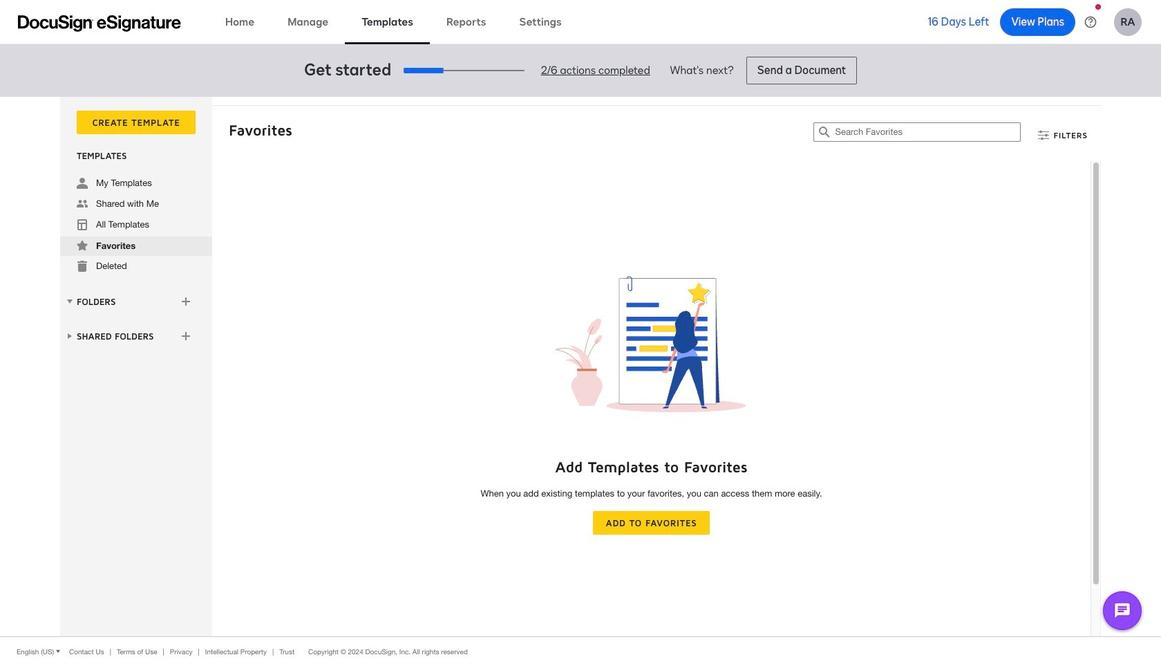 Task type: vqa. For each thing, say whether or not it's contained in the screenshot.
Description (optional) 'Text Box'
no



Task type: describe. For each thing, give the bounding box(es) containing it.
secondary navigation region
[[60, 97, 1105, 636]]

shared image
[[77, 198, 88, 210]]

more info region
[[0, 636, 1162, 666]]

user image
[[77, 178, 88, 189]]



Task type: locate. For each thing, give the bounding box(es) containing it.
templates image
[[77, 219, 88, 230]]

Search Favorites text field
[[836, 123, 1021, 141]]

star filled image
[[77, 240, 88, 251]]

docusign esignature image
[[18, 15, 181, 31]]

trash image
[[77, 261, 88, 272]]

view shared folders image
[[64, 330, 75, 342]]

view folders image
[[64, 296, 75, 307]]



